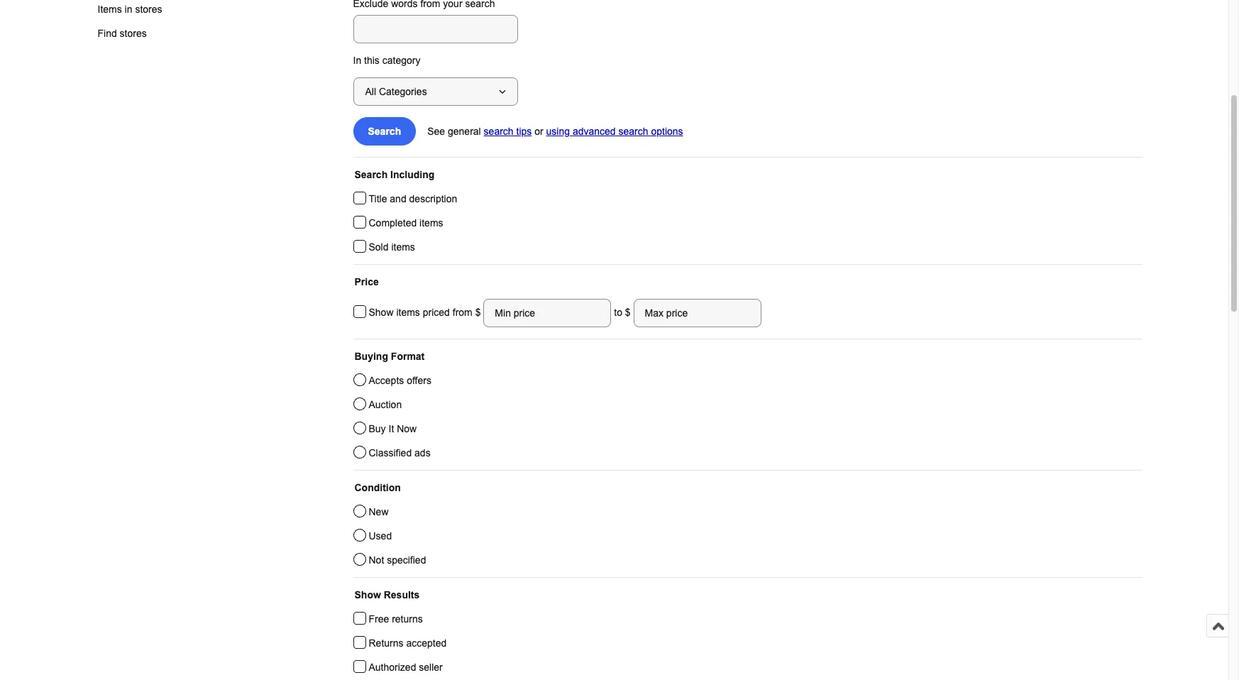 Task type: vqa. For each thing, say whether or not it's contained in the screenshot.
Search
yes



Task type: describe. For each thing, give the bounding box(es) containing it.
Enter minimum price range value, $ text field
[[484, 299, 612, 327]]

options
[[651, 126, 684, 137]]

items for show
[[397, 307, 420, 318]]

2 search from the left
[[619, 126, 649, 137]]

items for sold
[[392, 241, 415, 253]]

0 vertical spatial stores
[[135, 4, 162, 15]]

show results
[[355, 589, 420, 601]]

using
[[546, 126, 570, 137]]

title and description
[[369, 193, 458, 205]]

find stores
[[98, 28, 147, 39]]

1 $ from the left
[[476, 307, 484, 318]]

search button
[[353, 117, 416, 146]]

using advanced search options link
[[546, 126, 684, 137]]

specified
[[387, 555, 426, 566]]

returns
[[392, 614, 423, 625]]

buying
[[355, 351, 388, 362]]

this
[[364, 55, 380, 66]]

see general search tips or using advanced search options
[[428, 126, 684, 137]]

category
[[383, 55, 421, 66]]

condition
[[355, 482, 401, 494]]

title
[[369, 193, 387, 205]]

auction
[[369, 399, 402, 410]]

buy
[[369, 423, 386, 435]]

see
[[428, 126, 445, 137]]

in this category
[[353, 55, 421, 66]]

including
[[391, 169, 435, 180]]

accepted
[[406, 638, 447, 649]]

1 search from the left
[[484, 126, 514, 137]]

search for search including
[[355, 169, 388, 180]]

and
[[390, 193, 407, 205]]

free returns
[[369, 614, 423, 625]]

Exclude words from your search text field
[[353, 15, 518, 43]]

search tips link
[[484, 126, 532, 137]]

seller
[[419, 662, 443, 673]]

used
[[369, 530, 392, 542]]

classified ads
[[369, 447, 431, 459]]

2 $ from the left
[[625, 307, 631, 318]]

show for show items priced from
[[369, 307, 394, 318]]

offers
[[407, 375, 432, 386]]

to $
[[612, 307, 634, 318]]

now
[[397, 423, 417, 435]]

ads
[[415, 447, 431, 459]]

find stores link
[[86, 22, 196, 46]]

items in stores link
[[86, 0, 196, 22]]

show for show results
[[355, 589, 381, 601]]

advanced
[[573, 126, 616, 137]]

search for search
[[368, 126, 401, 137]]

it
[[389, 423, 394, 435]]



Task type: locate. For each thing, give the bounding box(es) containing it.
$
[[476, 307, 484, 318], [625, 307, 631, 318]]

accepts
[[369, 375, 404, 386]]

find
[[98, 28, 117, 39]]

show
[[369, 307, 394, 318], [355, 589, 381, 601]]

search left options
[[619, 126, 649, 137]]

to
[[614, 307, 623, 318]]

not
[[369, 555, 384, 566]]

authorized seller
[[369, 662, 443, 673]]

items down completed items
[[392, 241, 415, 253]]

search
[[368, 126, 401, 137], [355, 169, 388, 180]]

classified
[[369, 447, 412, 459]]

stores right in
[[135, 4, 162, 15]]

new
[[369, 506, 389, 518]]

format
[[391, 351, 425, 362]]

returns accepted
[[369, 638, 447, 649]]

search including
[[355, 169, 435, 180]]

price
[[355, 276, 379, 288]]

priced
[[423, 307, 450, 318]]

1 vertical spatial show
[[355, 589, 381, 601]]

sold items
[[369, 241, 415, 253]]

completed
[[369, 217, 417, 229]]

items
[[98, 4, 122, 15]]

stores down items in stores link
[[120, 28, 147, 39]]

$ right to
[[625, 307, 631, 318]]

or
[[535, 126, 544, 137]]

0 vertical spatial search
[[368, 126, 401, 137]]

items left priced
[[397, 307, 420, 318]]

Enter maximum price range value, $ text field
[[634, 299, 762, 327]]

1 horizontal spatial $
[[625, 307, 631, 318]]

tips
[[517, 126, 532, 137]]

not specified
[[369, 555, 426, 566]]

search inside search button
[[368, 126, 401, 137]]

1 vertical spatial search
[[355, 169, 388, 180]]

show items priced from
[[369, 307, 476, 318]]

$ right from
[[476, 307, 484, 318]]

search left tips
[[484, 126, 514, 137]]

sold
[[369, 241, 389, 253]]

in
[[353, 55, 362, 66]]

items in stores
[[98, 4, 162, 15]]

search up search including
[[368, 126, 401, 137]]

0 horizontal spatial search
[[484, 126, 514, 137]]

results
[[384, 589, 420, 601]]

2 vertical spatial items
[[397, 307, 420, 318]]

search up title
[[355, 169, 388, 180]]

items down description
[[420, 217, 444, 229]]

1 horizontal spatial search
[[619, 126, 649, 137]]

items for completed
[[420, 217, 444, 229]]

returns
[[369, 638, 404, 649]]

from
[[453, 307, 473, 318]]

items
[[420, 217, 444, 229], [392, 241, 415, 253], [397, 307, 420, 318]]

search
[[484, 126, 514, 137], [619, 126, 649, 137]]

authorized
[[369, 662, 416, 673]]

buying format
[[355, 351, 425, 362]]

1 vertical spatial stores
[[120, 28, 147, 39]]

in
[[125, 4, 132, 15]]

accepts offers
[[369, 375, 432, 386]]

0 horizontal spatial $
[[476, 307, 484, 318]]

stores
[[135, 4, 162, 15], [120, 28, 147, 39]]

buy it now
[[369, 423, 417, 435]]

completed items
[[369, 217, 444, 229]]

show down price
[[369, 307, 394, 318]]

description
[[409, 193, 458, 205]]

1 vertical spatial items
[[392, 241, 415, 253]]

free
[[369, 614, 389, 625]]

0 vertical spatial show
[[369, 307, 394, 318]]

general
[[448, 126, 481, 137]]

show up free
[[355, 589, 381, 601]]

0 vertical spatial items
[[420, 217, 444, 229]]



